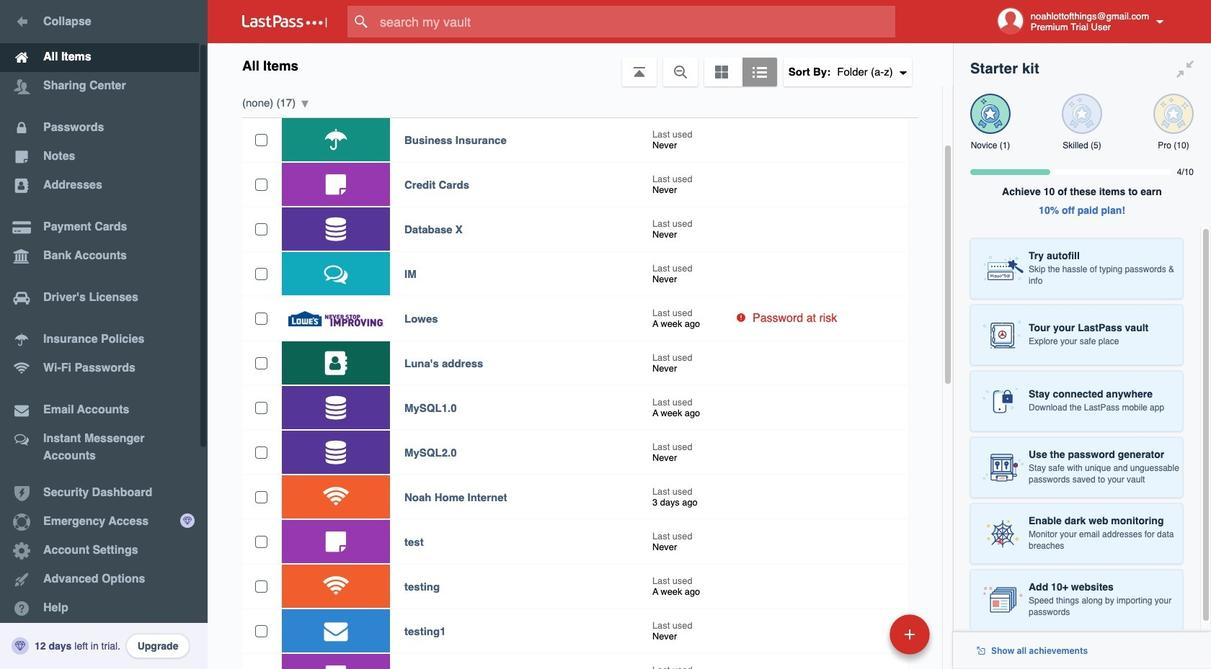 Task type: vqa. For each thing, say whether or not it's contained in the screenshot.
main navigation NAVIGATION
yes



Task type: locate. For each thing, give the bounding box(es) containing it.
main navigation navigation
[[0, 0, 208, 670]]

new item navigation
[[791, 611, 939, 670]]

vault options navigation
[[208, 43, 953, 87]]

new item element
[[791, 614, 935, 655]]

lastpass image
[[242, 15, 327, 28]]

Search search field
[[348, 6, 924, 37]]



Task type: describe. For each thing, give the bounding box(es) containing it.
search my vault text field
[[348, 6, 924, 37]]



